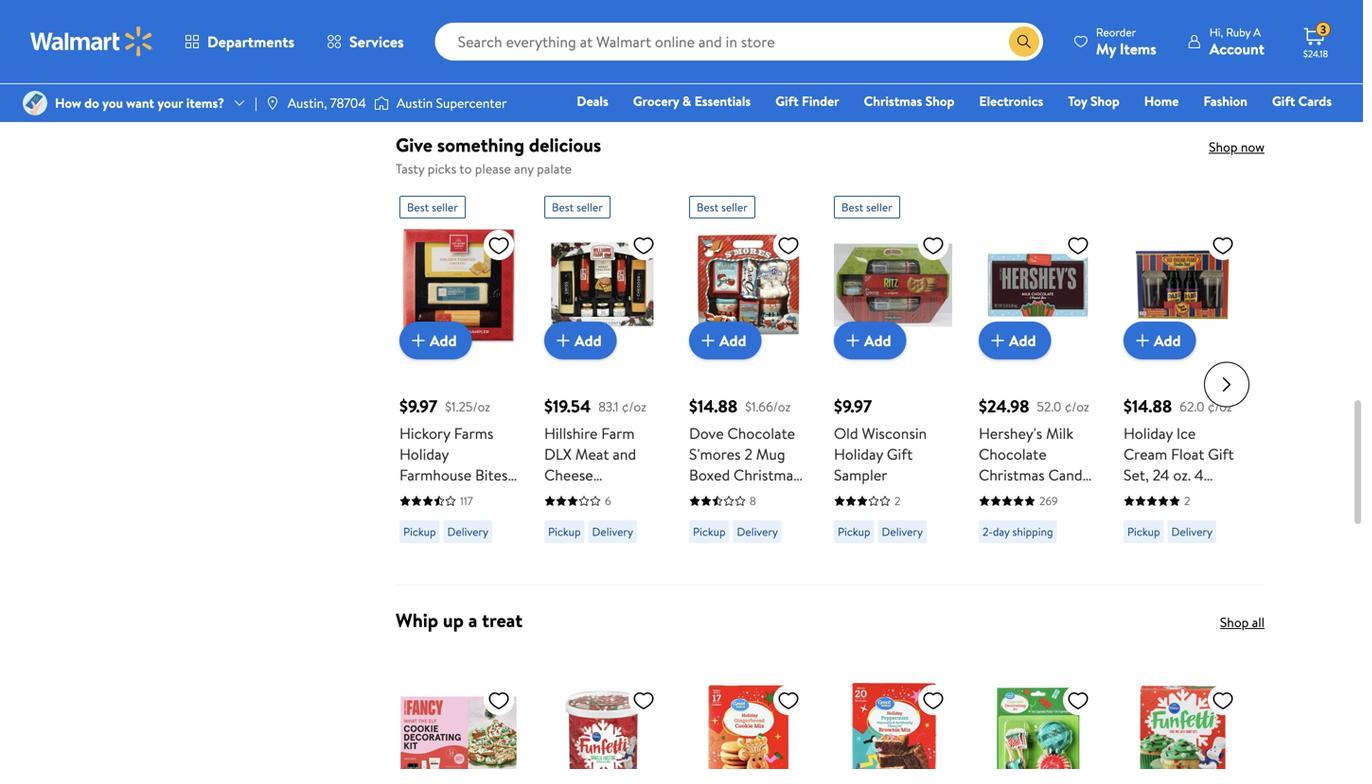 Task type: describe. For each thing, give the bounding box(es) containing it.
117
[[460, 493, 473, 509]]

in
[[601, 15, 611, 33]]

4 add to cart image from the left
[[986, 330, 1009, 352]]

¢/oz inside $24.98 52.0 ¢/oz hershey's milk chocolate christmas candy, bulk bar 3 lb
[[1065, 398, 1089, 416]]

registry link
[[1105, 117, 1171, 138]]

chocolate inside $14.88 $1.66/oz dove chocolate s'mores 2 mug boxed christmas gift set, 8.94oz
[[727, 423, 795, 444]]

delivery for $14.88 62.0 ¢/oz holiday ice cream float gift set, 24 oz. 4 piece, 1 count per pack
[[1172, 524, 1213, 540]]

home
[[1144, 92, 1179, 110]]

pickup for $14.88 62.0 ¢/oz holiday ice cream float gift set, 24 oz. 4 piece, 1 count per pack
[[1128, 524, 1160, 540]]

$14.88 $1.66/oz dove chocolate s'mores 2 mug boxed christmas gift set, 8.94oz
[[689, 395, 800, 507]]

269
[[1039, 493, 1058, 509]]

add to favorites list, great value holiday peppermint brownie mix, 18 oz image
[[922, 689, 945, 713]]

reorder
[[1096, 24, 1136, 40]]

electronics
[[979, 92, 1044, 110]]

holiday inside $19.54 83.1 ¢/oz hillshire farm dlx meat and cheese assortment holiday boxed gift set, 23.5oz
[[544, 507, 594, 527]]

farmhouse
[[400, 465, 472, 486]]

gift inside $9.97 old wisconsin holiday gift sampler
[[887, 444, 913, 465]]

shop left electronics link
[[926, 92, 955, 110]]

departments button
[[169, 19, 311, 64]]

62.0
[[1180, 398, 1205, 416]]

pickup for $9.97 $1.25/oz hickory farms holiday farmhouse bites sampler gift 8 oz - 3 pieces
[[403, 524, 436, 540]]

dlx
[[544, 444, 572, 465]]

grocery & essentials
[[633, 92, 751, 110]]

$15.
[[907, 15, 927, 33]]

milk
[[1046, 423, 1074, 444]]

gift cards link
[[1264, 91, 1341, 111]]

christmas shop link
[[855, 91, 963, 111]]

a
[[1254, 24, 1261, 40]]

shop now for that'll
[[724, 72, 780, 91]]

create memories with your crew in matching styles.
[[411, 15, 611, 53]]

add to cart image for $19.54
[[552, 330, 575, 352]]

hi, ruby a account
[[1210, 24, 1265, 59]]

bites
[[475, 465, 508, 486]]

up
[[443, 607, 464, 634]]

registry
[[1114, 118, 1162, 137]]

1 horizontal spatial christmas
[[864, 92, 922, 110]]

cream
[[1124, 444, 1168, 465]]

add button for $9.97 $1.25/oz hickory farms holiday farmhouse bites sampler gift 8 oz - 3 pieces
[[400, 322, 472, 360]]

2 for $14.88
[[1184, 493, 1190, 509]]

shop all
[[1220, 614, 1265, 632]]

add to cart image for $9.97
[[407, 330, 430, 352]]

3 inside $24.98 52.0 ¢/oz hershey's milk chocolate christmas candy, bulk bar 3 lb
[[1036, 486, 1044, 507]]

contest,
[[826, 15, 872, 33]]

best seller for $14.88
[[697, 199, 748, 216]]

how do you want your items?
[[55, 94, 224, 112]]

christmas inside $24.98 52.0 ¢/oz hershey's milk chocolate christmas candy, bulk bar 3 lb
[[979, 465, 1045, 486]]

christmas inside $14.88 $1.66/oz dove chocolate s'mores 2 mug boxed christmas gift set, 8.94oz
[[734, 465, 800, 486]]

toy shop
[[1068, 92, 1120, 110]]

finder
[[802, 92, 839, 110]]

great value holiday gingerbread cookie mix, 14 oz image
[[689, 682, 808, 770]]

guest.
[[1123, 15, 1157, 33]]

list containing create memories with your crew in matching styles.
[[384, 0, 1276, 110]]

items?
[[186, 94, 224, 112]]

looks
[[708, 15, 741, 33]]

shop now for the
[[1021, 72, 1078, 91]]

shop up the austin supercenter
[[427, 72, 456, 91]]

product group containing $24.98
[[979, 189, 1097, 578]]

shop up electronics
[[1021, 72, 1051, 91]]

hickory farms holiday farmhouse bites sampler gift 8 oz - 3 pieces image
[[400, 226, 518, 345]]

debit
[[1219, 118, 1251, 137]]

gift inside $14.88 62.0 ¢/oz holiday ice cream float gift set, 24 oz. 4 piece, 1 count per pack
[[1208, 444, 1234, 465]]

gift cards registry
[[1114, 92, 1332, 137]]

add to favorites list, great value holiday gingerbread cookie mix, 14 oz image
[[777, 689, 800, 713]]

4 seller from the left
[[866, 199, 893, 216]]

list item containing looks that'll win any contest, from $15.
[[682, 0, 979, 110]]

shipping
[[1013, 524, 1053, 540]]

delivery for $14.88 $1.66/oz dove chocolate s'mores 2 mug boxed christmas gift set, 8.94oz
[[737, 524, 778, 540]]

add to favorites list, dove chocolate s'mores 2 mug boxed christmas gift set, 8.94oz image
[[777, 234, 800, 258]]

assortment
[[544, 486, 621, 507]]

add to cart image for old wisconsin holiday gift sampler image in the top of the page
[[842, 330, 864, 352]]

cards
[[1299, 92, 1332, 110]]

all
[[1252, 614, 1265, 632]]

$24.98 52.0 ¢/oz hershey's milk chocolate christmas candy, bulk bar 3 lb
[[979, 395, 1093, 507]]

deals link
[[568, 91, 617, 111]]

candy,
[[1048, 465, 1093, 486]]

fashion
[[1204, 92, 1248, 110]]

picks
[[428, 160, 456, 178]]

search icon image
[[1017, 34, 1032, 49]]

oz
[[498, 486, 513, 507]]

wisconsin
[[862, 423, 927, 444]]

Walmart Site-Wide search field
[[435, 23, 1043, 61]]

$19.54
[[544, 395, 591, 419]]

dressed
[[1075, 15, 1119, 33]]

now down debit at the top right of the page
[[1241, 138, 1265, 156]]

shop all link
[[1220, 614, 1265, 632]]

be
[[1005, 15, 1021, 33]]

count
[[1175, 486, 1216, 507]]

delivery for $19.54 83.1 ¢/oz hillshire farm dlx meat and cheese assortment holiday boxed gift set, 23.5oz
[[592, 524, 633, 540]]

seller for $19.54
[[577, 199, 603, 216]]

your inside the create memories with your crew in matching styles.
[[541, 15, 567, 33]]

delicious
[[529, 132, 601, 158]]

hershey's milk chocolate christmas candy, bulk bar 3 lb image
[[979, 226, 1097, 345]]

add for $9.97 old wisconsin holiday gift sampler
[[864, 330, 891, 351]]

best-
[[1046, 15, 1075, 33]]

set, inside $14.88 62.0 ¢/oz holiday ice cream float gift set, 24 oz. 4 piece, 1 count per pack
[[1124, 465, 1149, 486]]

old
[[834, 423, 858, 444]]

now for that'll
[[757, 72, 780, 91]]

do
[[84, 94, 99, 112]]

and
[[613, 444, 636, 465]]

$24.18
[[1304, 47, 1328, 60]]

$14.88 for chocolate
[[689, 395, 738, 419]]

to
[[459, 160, 472, 178]]

 image for austin, 78704
[[265, 96, 280, 111]]

bar
[[1011, 486, 1033, 507]]

add to cart image for holiday ice cream float gift set, 24 oz. 4 piece, 1 count per pack image
[[1131, 330, 1154, 352]]

best for $14.88
[[697, 199, 719, 216]]

shop left "all"
[[1220, 614, 1249, 632]]

add for $9.97 $1.25/oz hickory farms holiday farmhouse bites sampler gift 8 oz - 3 pieces
[[430, 330, 457, 351]]

gift inside $9.97 $1.25/oz hickory farms holiday farmhouse bites sampler gift 8 oz - 3 pieces
[[456, 486, 482, 507]]

home link
[[1136, 91, 1188, 111]]

great value merry christmas cupcake decorating kit, multicolor, 24 count image
[[979, 682, 1097, 770]]

add button for $14.88 $1.66/oz dove chocolate s'mores 2 mug boxed christmas gift set, 8.94oz
[[689, 322, 762, 360]]

old wisconsin holiday gift sampler image
[[834, 226, 952, 345]]

how
[[55, 94, 81, 112]]

hillshire farm dlx meat and cheese assortment holiday boxed gift set, 23.5oz image
[[544, 226, 663, 345]]

add to favorites list, hillshire farm dlx meat and cheese assortment holiday boxed gift set, 23.5oz image
[[632, 234, 655, 258]]

2-
[[983, 524, 993, 540]]

list item containing be the best-dressed guest.
[[979, 0, 1276, 110]]

best for $19.54
[[552, 199, 574, 216]]

pack
[[1124, 507, 1155, 527]]

$14.88 for holiday
[[1124, 395, 1172, 419]]

add button for $19.54 83.1 ¢/oz hillshire farm dlx meat and cheese assortment holiday boxed gift set, 23.5oz
[[544, 322, 617, 360]]

gift finder link
[[767, 91, 848, 111]]

s'mores
[[689, 444, 741, 465]]

account
[[1210, 38, 1265, 59]]

something
[[437, 132, 524, 158]]

pieces
[[421, 507, 463, 527]]

add to favorites list, pillsbury funfetti holiday cake mix with candy bits, 15.25 oz box image
[[1212, 689, 1235, 713]]

add to favorites list, great value merry christmas cupcake decorating kit, multicolor, 24 count image
[[1067, 689, 1090, 713]]

set, inside $14.88 $1.66/oz dove chocolate s'mores 2 mug boxed christmas gift set, 8.94oz
[[719, 486, 744, 507]]

ruby
[[1226, 24, 1251, 40]]

$1.25/oz
[[445, 398, 490, 416]]

farms
[[454, 423, 494, 444]]

best seller for $9.97
[[407, 199, 458, 216]]

whip up a treat
[[396, 607, 523, 634]]

add to favorites list, old wisconsin holiday gift sampler image
[[922, 234, 945, 258]]

create
[[411, 15, 450, 33]]

mug
[[756, 444, 785, 465]]

3 product group from the left
[[689, 189, 808, 578]]

great value holiday peppermint brownie mix, 18 oz image
[[834, 682, 952, 770]]

 image for how do you want your items?
[[23, 91, 47, 115]]

$14.88 62.0 ¢/oz holiday ice cream float gift set, 24 oz. 4 piece, 1 count per pack
[[1124, 395, 1242, 527]]

23.5oz
[[603, 527, 645, 548]]

grocery & essentials link
[[625, 91, 759, 111]]

gift inside 'gift finder' link
[[776, 92, 799, 110]]



Task type: locate. For each thing, give the bounding box(es) containing it.
1 horizontal spatial $14.88
[[1124, 395, 1172, 419]]

gift right 4
[[1208, 444, 1234, 465]]

next slide for product carousel list image
[[1204, 362, 1250, 408]]

per
[[1220, 486, 1242, 507]]

set, left 23.5oz
[[574, 527, 599, 548]]

seller up dove chocolate s'mores 2 mug boxed christmas gift set, 8.94oz image
[[721, 199, 748, 216]]

best seller for $19.54
[[552, 199, 603, 216]]

add to cart image
[[842, 330, 864, 352], [1131, 330, 1154, 352]]

holiday left ice
[[1124, 423, 1173, 444]]

boxed down and
[[597, 507, 638, 527]]

now
[[459, 72, 483, 91], [757, 72, 780, 91], [1054, 72, 1078, 91], [1241, 138, 1265, 156]]

1 horizontal spatial add to cart image
[[1131, 330, 1154, 352]]

austin,
[[288, 94, 327, 112]]

seller up old wisconsin holiday gift sampler image in the top of the page
[[866, 199, 893, 216]]

1 horizontal spatial 8
[[750, 493, 756, 509]]

gift inside gift cards registry
[[1272, 92, 1295, 110]]

4 best seller from the left
[[842, 199, 893, 216]]

now up supercenter
[[459, 72, 483, 91]]

1 vertical spatial any
[[514, 160, 534, 178]]

2 horizontal spatial 3
[[1321, 21, 1326, 38]]

christmas shop
[[864, 92, 955, 110]]

sampler inside $9.97 old wisconsin holiday gift sampler
[[834, 465, 887, 486]]

sampler inside $9.97 $1.25/oz hickory farms holiday farmhouse bites sampler gift 8 oz - 3 pieces
[[400, 486, 453, 507]]

0 horizontal spatial ¢/oz
[[622, 398, 647, 416]]

best for $9.97
[[407, 199, 429, 216]]

4 delivery from the left
[[882, 524, 923, 540]]

gift left finder at the top right
[[776, 92, 799, 110]]

0 horizontal spatial any
[[514, 160, 534, 178]]

1 product group from the left
[[400, 189, 518, 578]]

one
[[1187, 118, 1215, 137]]

delivery for $9.97 old wisconsin holiday gift sampler
[[882, 524, 923, 540]]

5 delivery from the left
[[1172, 524, 1213, 540]]

walmart image
[[30, 27, 153, 57]]

oz.
[[1173, 465, 1191, 486]]

gift down s'mores
[[689, 486, 715, 507]]

best seller down 'picks'
[[407, 199, 458, 216]]

0 horizontal spatial 3
[[409, 507, 417, 527]]

0 horizontal spatial your
[[157, 94, 183, 112]]

add to cart image up $19.54
[[552, 330, 575, 352]]

$9.97 $1.25/oz hickory farms holiday farmhouse bites sampler gift 8 oz - 3 pieces
[[400, 395, 513, 527]]

2 horizontal spatial christmas
[[979, 465, 1045, 486]]

list item
[[384, 0, 682, 110], [682, 0, 979, 110], [979, 0, 1276, 110]]

3 best from the left
[[697, 199, 719, 216]]

best up dove chocolate s'mores 2 mug boxed christmas gift set, 8.94oz image
[[697, 199, 719, 216]]

list
[[384, 0, 1276, 110]]

3 right -
[[409, 507, 417, 527]]

1 vertical spatial your
[[157, 94, 183, 112]]

reorder my items
[[1096, 24, 1157, 59]]

6 product group from the left
[[1124, 189, 1242, 578]]

2 inside $14.88 $1.66/oz dove chocolate s'mores 2 mug boxed christmas gift set, 8.94oz
[[744, 444, 753, 465]]

your right want
[[157, 94, 183, 112]]

holiday ice cream float gift set, 24 oz. 4 piece, 1 count per pack image
[[1124, 226, 1242, 345]]

5 add from the left
[[1009, 330, 1036, 351]]

1 add button from the left
[[400, 322, 472, 360]]

list item containing create memories with your crew in matching styles.
[[384, 0, 682, 110]]

chocolate down $1.66/oz
[[727, 423, 795, 444]]

add up $1.25/oz
[[430, 330, 457, 351]]

shop
[[427, 72, 456, 91], [724, 72, 753, 91], [1021, 72, 1051, 91], [926, 92, 955, 110], [1091, 92, 1120, 110], [1209, 138, 1238, 156], [1220, 614, 1249, 632]]

piece,
[[1124, 486, 1163, 507]]

1 add to cart image from the left
[[842, 330, 864, 352]]

christmas right finder at the top right
[[864, 92, 922, 110]]

1 $14.88 from the left
[[689, 395, 738, 419]]

add to cart image for $14.88
[[697, 330, 719, 352]]

0 horizontal spatial  image
[[23, 91, 47, 115]]

pickup for $19.54 83.1 ¢/oz hillshire farm dlx meat and cheese assortment holiday boxed gift set, 23.5oz
[[548, 524, 581, 540]]

best seller up dove chocolate s'mores 2 mug boxed christmas gift set, 8.94oz image
[[697, 199, 748, 216]]

¢/oz inside $19.54 83.1 ¢/oz hillshire farm dlx meat and cheese assortment holiday boxed gift set, 23.5oz
[[622, 398, 647, 416]]

shop now for memories
[[427, 72, 483, 91]]

$14.88 left 62.0 at bottom
[[1124, 395, 1172, 419]]

1 horizontal spatial boxed
[[689, 465, 730, 486]]

6 add button from the left
[[1124, 322, 1196, 360]]

1 horizontal spatial sampler
[[834, 465, 887, 486]]

¢/oz right 83.1
[[622, 398, 647, 416]]

seller down delicious
[[577, 199, 603, 216]]

add button for $9.97 old wisconsin holiday gift sampler
[[834, 322, 907, 360]]

3 add button from the left
[[689, 322, 762, 360]]

you
[[102, 94, 123, 112]]

52.0
[[1037, 398, 1062, 416]]

add for $19.54 83.1 ¢/oz hillshire farm dlx meat and cheese assortment holiday boxed gift set, 23.5oz
[[575, 330, 602, 351]]

holiday left farms
[[400, 444, 449, 465]]

add up $1.66/oz
[[719, 330, 747, 351]]

3 best seller from the left
[[697, 199, 748, 216]]

1 vertical spatial boxed
[[597, 507, 638, 527]]

any left the palate in the left top of the page
[[514, 160, 534, 178]]

1 $9.97 from the left
[[400, 395, 438, 419]]

$9.97 up hickory
[[400, 395, 438, 419]]

set, inside $19.54 83.1 ¢/oz hillshire farm dlx meat and cheese assortment holiday boxed gift set, 23.5oz
[[574, 527, 599, 548]]

any inside list
[[803, 15, 822, 33]]

best down the palate in the left top of the page
[[552, 199, 574, 216]]

1 horizontal spatial ¢/oz
[[1065, 398, 1089, 416]]

2 add button from the left
[[544, 322, 617, 360]]

pickup for $9.97 old wisconsin holiday gift sampler
[[838, 524, 871, 540]]

now up toy
[[1054, 72, 1078, 91]]

now for memories
[[459, 72, 483, 91]]

boxed inside $19.54 83.1 ¢/oz hillshire farm dlx meat and cheese assortment holiday boxed gift set, 23.5oz
[[597, 507, 638, 527]]

shop down one debit link
[[1209, 138, 1238, 156]]

&
[[682, 92, 691, 110]]

dove
[[689, 423, 724, 444]]

one debit link
[[1178, 117, 1259, 138]]

product group containing $19.54
[[544, 189, 663, 578]]

best
[[407, 199, 429, 216], [552, 199, 574, 216], [697, 199, 719, 216], [842, 199, 864, 216]]

win
[[780, 15, 800, 33]]

add to favorites list, holiday ice cream float gift set, 24 oz. 4 piece, 1 count per pack image
[[1212, 234, 1235, 258]]

holiday down cheese
[[544, 507, 594, 527]]

2 add from the left
[[575, 330, 602, 351]]

5 pickup from the left
[[1128, 524, 1160, 540]]

$9.97 old wisconsin holiday gift sampler
[[834, 395, 927, 486]]

5 product group from the left
[[979, 189, 1097, 578]]

2 ¢/oz from the left
[[1065, 398, 1089, 416]]

add
[[430, 330, 457, 351], [575, 330, 602, 351], [719, 330, 747, 351], [864, 330, 891, 351], [1009, 330, 1036, 351], [1154, 330, 1181, 351]]

services
[[349, 31, 404, 52]]

supercenter
[[436, 94, 507, 112]]

sampler left 117
[[400, 486, 453, 507]]

add to cart image
[[407, 330, 430, 352], [552, 330, 575, 352], [697, 330, 719, 352], [986, 330, 1009, 352]]

essentials
[[695, 92, 751, 110]]

4 pickup from the left
[[838, 524, 871, 540]]

1 seller from the left
[[432, 199, 458, 216]]

best seller up old wisconsin holiday gift sampler image in the top of the page
[[842, 199, 893, 216]]

give something delicious tasty picks to please any palate
[[396, 132, 601, 178]]

4
[[1195, 465, 1204, 486]]

shop right toy
[[1091, 92, 1120, 110]]

0 vertical spatial boxed
[[689, 465, 730, 486]]

your
[[541, 15, 567, 33], [157, 94, 183, 112]]

add up 62.0 at bottom
[[1154, 330, 1181, 351]]

seller for $14.88
[[721, 199, 748, 216]]

add to cart image up hickory
[[407, 330, 430, 352]]

0 horizontal spatial christmas
[[734, 465, 800, 486]]

from
[[875, 15, 903, 33]]

¢/oz for $19.54
[[622, 398, 647, 416]]

3 seller from the left
[[721, 199, 748, 216]]

$9.97 inside $9.97 old wisconsin holiday gift sampler
[[834, 395, 872, 419]]

2 best seller from the left
[[552, 199, 603, 216]]

add up 83.1
[[575, 330, 602, 351]]

3 add from the left
[[719, 330, 747, 351]]

2 pickup from the left
[[548, 524, 581, 540]]

2 list item from the left
[[682, 0, 979, 110]]

$14.88 inside $14.88 $1.66/oz dove chocolate s'mores 2 mug boxed christmas gift set, 8.94oz
[[689, 395, 738, 419]]

3 list item from the left
[[979, 0, 1276, 110]]

3 left lb
[[1036, 486, 1044, 507]]

1 horizontal spatial any
[[803, 15, 822, 33]]

delivery down count
[[1172, 524, 1213, 540]]

1 horizontal spatial 2
[[895, 493, 901, 509]]

shop now up the austin supercenter
[[427, 72, 483, 91]]

christmas down $1.66/oz
[[734, 465, 800, 486]]

matching
[[411, 35, 464, 53]]

add up wisconsin
[[864, 330, 891, 351]]

3 pickup from the left
[[693, 524, 726, 540]]

2 horizontal spatial ¢/oz
[[1208, 398, 1232, 416]]

1 pickup from the left
[[403, 524, 436, 540]]

add for $14.88 $1.66/oz dove chocolate s'mores 2 mug boxed christmas gift set, 8.94oz
[[719, 330, 747, 351]]

the
[[1023, 15, 1043, 33]]

grocery
[[633, 92, 679, 110]]

add to favorites list, hershey's milk chocolate christmas candy, bulk bar 3 lb image
[[1067, 234, 1090, 258]]

2 product group from the left
[[544, 189, 663, 578]]

2 horizontal spatial 2
[[1184, 493, 1190, 509]]

¢/oz inside $14.88 62.0 ¢/oz holiday ice cream float gift set, 24 oz. 4 piece, 1 count per pack
[[1208, 398, 1232, 416]]

hi,
[[1210, 24, 1223, 40]]

gift left oz
[[456, 486, 482, 507]]

2 delivery from the left
[[592, 524, 633, 540]]

bulk
[[979, 486, 1007, 507]]

1 horizontal spatial 3
[[1036, 486, 1044, 507]]

0 horizontal spatial boxed
[[597, 507, 638, 527]]

$19.54 83.1 ¢/oz hillshire farm dlx meat and cheese assortment holiday boxed gift set, 23.5oz
[[544, 395, 647, 548]]

austin supercenter
[[397, 94, 507, 112]]

 image
[[374, 94, 389, 113]]

8.94oz
[[748, 486, 791, 507]]

shop now up toy
[[1021, 72, 1078, 91]]

holiday inside $9.97 old wisconsin holiday gift sampler
[[834, 444, 883, 465]]

sampler down old
[[834, 465, 887, 486]]

delivery for $9.97 $1.25/oz hickory farms holiday farmhouse bites sampler gift 8 oz - 3 pieces
[[447, 524, 489, 540]]

2 $9.97 from the left
[[834, 395, 872, 419]]

set, left 8.94oz
[[719, 486, 744, 507]]

shop now up essentials
[[724, 72, 780, 91]]

set, left '24'
[[1124, 465, 1149, 486]]

austin
[[397, 94, 433, 112]]

shop now down debit at the top right of the page
[[1209, 138, 1265, 156]]

$14.88 up dove
[[689, 395, 738, 419]]

4 add from the left
[[864, 330, 891, 351]]

boxed down dove
[[689, 465, 730, 486]]

cheese
[[544, 465, 593, 486]]

0 horizontal spatial $14.88
[[689, 395, 738, 419]]

that'll
[[744, 15, 777, 33]]

best down "tasty"
[[407, 199, 429, 216]]

add to cart image up $24.98
[[986, 330, 1009, 352]]

your right with
[[541, 15, 567, 33]]

add to favorites list, hickory farms holiday farmhouse bites sampler gift 8 oz - 3 pieces image
[[488, 234, 510, 258]]

2 add to cart image from the left
[[552, 330, 575, 352]]

1 horizontal spatial set,
[[719, 486, 744, 507]]

gift finder
[[776, 92, 839, 110]]

2 best from the left
[[552, 199, 574, 216]]

1 horizontal spatial chocolate
[[979, 444, 1047, 465]]

seller
[[432, 199, 458, 216], [577, 199, 603, 216], [721, 199, 748, 216], [866, 199, 893, 216]]

2 right the 1
[[1184, 493, 1190, 509]]

-
[[400, 507, 405, 527]]

2 seller from the left
[[577, 199, 603, 216]]

tasty
[[396, 160, 425, 178]]

8 inside $9.97 $1.25/oz hickory farms holiday farmhouse bites sampler gift 8 oz - 3 pieces
[[486, 486, 494, 507]]

3 add to cart image from the left
[[697, 330, 719, 352]]

$9.97
[[400, 395, 438, 419], [834, 395, 872, 419]]

add to favorites list, fancy sprinkles what the elf holiday dessert decorating kit, 12.1 oz image
[[488, 689, 510, 713]]

2 left mug
[[744, 444, 753, 465]]

delivery down 117
[[447, 524, 489, 540]]

departments
[[207, 31, 295, 52]]

float
[[1171, 444, 1205, 465]]

delivery down 6
[[592, 524, 633, 540]]

2 horizontal spatial set,
[[1124, 465, 1149, 486]]

any inside give something delicious tasty picks to please any palate
[[514, 160, 534, 178]]

0 horizontal spatial 2
[[744, 444, 753, 465]]

0 vertical spatial your
[[541, 15, 567, 33]]

austin, 78704
[[288, 94, 366, 112]]

a
[[468, 607, 477, 634]]

$9.97 up old
[[834, 395, 872, 419]]

pillsbury funfetti holiday red vanilla frosting, 15.6 oz tub image
[[544, 682, 663, 770]]

1 delivery from the left
[[447, 524, 489, 540]]

1 add from the left
[[430, 330, 457, 351]]

2
[[744, 444, 753, 465], [895, 493, 901, 509], [1184, 493, 1190, 509]]

with
[[513, 15, 538, 33]]

1 ¢/oz from the left
[[622, 398, 647, 416]]

pickup for $14.88 $1.66/oz dove chocolate s'mores 2 mug boxed christmas gift set, 8.94oz
[[693, 524, 726, 540]]

1 add to cart image from the left
[[407, 330, 430, 352]]

boxed inside $14.88 $1.66/oz dove chocolate s'mores 2 mug boxed christmas gift set, 8.94oz
[[689, 465, 730, 486]]

best up old wisconsin holiday gift sampler image in the top of the page
[[842, 199, 864, 216]]

Search search field
[[435, 23, 1043, 61]]

6 add from the left
[[1154, 330, 1181, 351]]

0 horizontal spatial add to cart image
[[842, 330, 864, 352]]

holiday inside $14.88 62.0 ¢/oz holiday ice cream float gift set, 24 oz. 4 piece, 1 count per pack
[[1124, 423, 1173, 444]]

0 horizontal spatial set,
[[574, 527, 599, 548]]

gift right old
[[887, 444, 913, 465]]

3 delivery from the left
[[737, 524, 778, 540]]

1 horizontal spatial  image
[[265, 96, 280, 111]]

sampler
[[834, 465, 887, 486], [400, 486, 453, 507]]

3 inside $9.97 $1.25/oz hickory farms holiday farmhouse bites sampler gift 8 oz - 3 pieces
[[409, 507, 417, 527]]

give
[[396, 132, 433, 158]]

1 horizontal spatial your
[[541, 15, 567, 33]]

delivery down 8.94oz
[[737, 524, 778, 540]]

4 best from the left
[[842, 199, 864, 216]]

2 for $9.97
[[895, 493, 901, 509]]

$24.98
[[979, 395, 1029, 419]]

seller for $9.97
[[432, 199, 458, 216]]

4 add button from the left
[[834, 322, 907, 360]]

add to favorites list, pillsbury funfetti holiday red vanilla frosting, 15.6 oz tub image
[[632, 689, 655, 713]]

fancy sprinkles what the elf holiday dessert decorating kit, 12.1 oz image
[[400, 682, 518, 770]]

toy
[[1068, 92, 1087, 110]]

5 add button from the left
[[979, 322, 1051, 360]]

holiday right mug
[[834, 444, 883, 465]]

now for the
[[1054, 72, 1078, 91]]

add up $24.98
[[1009, 330, 1036, 351]]

delivery left 2-
[[882, 524, 923, 540]]

holiday
[[1124, 423, 1173, 444], [400, 444, 449, 465], [834, 444, 883, 465], [544, 507, 594, 527]]

 image left "how"
[[23, 91, 47, 115]]

 image right |
[[265, 96, 280, 111]]

any
[[803, 15, 822, 33], [514, 160, 534, 178]]

dove chocolate s'mores 2 mug boxed christmas gift set, 8.94oz image
[[689, 226, 808, 345]]

product group
[[400, 189, 518, 578], [544, 189, 663, 578], [689, 189, 808, 578], [834, 189, 952, 578], [979, 189, 1097, 578], [1124, 189, 1242, 578]]

christmas down the hershey's
[[979, 465, 1045, 486]]

0 horizontal spatial $9.97
[[400, 395, 438, 419]]

$9.97 for $9.97 old wisconsin holiday gift sampler
[[834, 395, 872, 419]]

crew
[[570, 15, 598, 33]]

0 horizontal spatial chocolate
[[727, 423, 795, 444]]

gift inside $19.54 83.1 ¢/oz hillshire farm dlx meat and cheese assortment holiday boxed gift set, 23.5oz
[[544, 527, 570, 548]]

holiday inside $9.97 $1.25/oz hickory farms holiday farmhouse bites sampler gift 8 oz - 3 pieces
[[400, 444, 449, 465]]

 image
[[23, 91, 47, 115], [265, 96, 280, 111]]

whip
[[396, 607, 438, 634]]

$1.66/oz
[[745, 398, 791, 416]]

best seller down the palate in the left top of the page
[[552, 199, 603, 216]]

pickup
[[403, 524, 436, 540], [548, 524, 581, 540], [693, 524, 726, 540], [838, 524, 871, 540], [1128, 524, 1160, 540]]

$9.97 inside $9.97 $1.25/oz hickory farms holiday farmhouse bites sampler gift 8 oz - 3 pieces
[[400, 395, 438, 419]]

$9.97 for $9.97 $1.25/oz hickory farms holiday farmhouse bites sampler gift 8 oz - 3 pieces
[[400, 395, 438, 419]]

seller down 'picks'
[[432, 199, 458, 216]]

1 list item from the left
[[384, 0, 682, 110]]

gift inside $14.88 $1.66/oz dove chocolate s'mores 2 mug boxed christmas gift set, 8.94oz
[[689, 486, 715, 507]]

add to cart image up dove
[[697, 330, 719, 352]]

be the best-dressed guest.
[[1005, 15, 1157, 33]]

my
[[1096, 38, 1116, 59]]

gift down assortment
[[544, 527, 570, 548]]

0 horizontal spatial sampler
[[400, 486, 453, 507]]

3 up $24.18
[[1321, 21, 1326, 38]]

0 horizontal spatial 8
[[486, 486, 494, 507]]

3 ¢/oz from the left
[[1208, 398, 1232, 416]]

any right win
[[803, 15, 822, 33]]

2 add to cart image from the left
[[1131, 330, 1154, 352]]

¢/oz right 62.0 at bottom
[[1208, 398, 1232, 416]]

$14.88 inside $14.88 62.0 ¢/oz holiday ice cream float gift set, 24 oz. 4 piece, 1 count per pack
[[1124, 395, 1172, 419]]

1 best seller from the left
[[407, 199, 458, 216]]

¢/oz for $14.88
[[1208, 398, 1232, 416]]

electronics link
[[971, 91, 1052, 111]]

2 $14.88 from the left
[[1124, 395, 1172, 419]]

fashion link
[[1195, 91, 1256, 111]]

1 best from the left
[[407, 199, 429, 216]]

chocolate inside $24.98 52.0 ¢/oz hershey's milk chocolate christmas candy, bulk bar 3 lb
[[979, 444, 1047, 465]]

lb
[[1048, 486, 1060, 507]]

pillsbury funfetti holiday cake mix with candy bits, 15.25 oz box image
[[1124, 682, 1242, 770]]

8
[[486, 486, 494, 507], [750, 493, 756, 509]]

0 vertical spatial any
[[803, 15, 822, 33]]

shop up essentials
[[724, 72, 753, 91]]

palate
[[537, 160, 572, 178]]

1 horizontal spatial $9.97
[[834, 395, 872, 419]]

now up 'gift finder'
[[757, 72, 780, 91]]

4 product group from the left
[[834, 189, 952, 578]]

2 down $9.97 old wisconsin holiday gift sampler at bottom
[[895, 493, 901, 509]]

¢/oz right 52.0
[[1065, 398, 1089, 416]]

chocolate up bar at bottom right
[[979, 444, 1047, 465]]

gift left the cards on the right top of page
[[1272, 92, 1295, 110]]

|
[[255, 94, 257, 112]]



Task type: vqa. For each thing, say whether or not it's contained in the screenshot.
Baton Rouge Supercenter  icon
no



